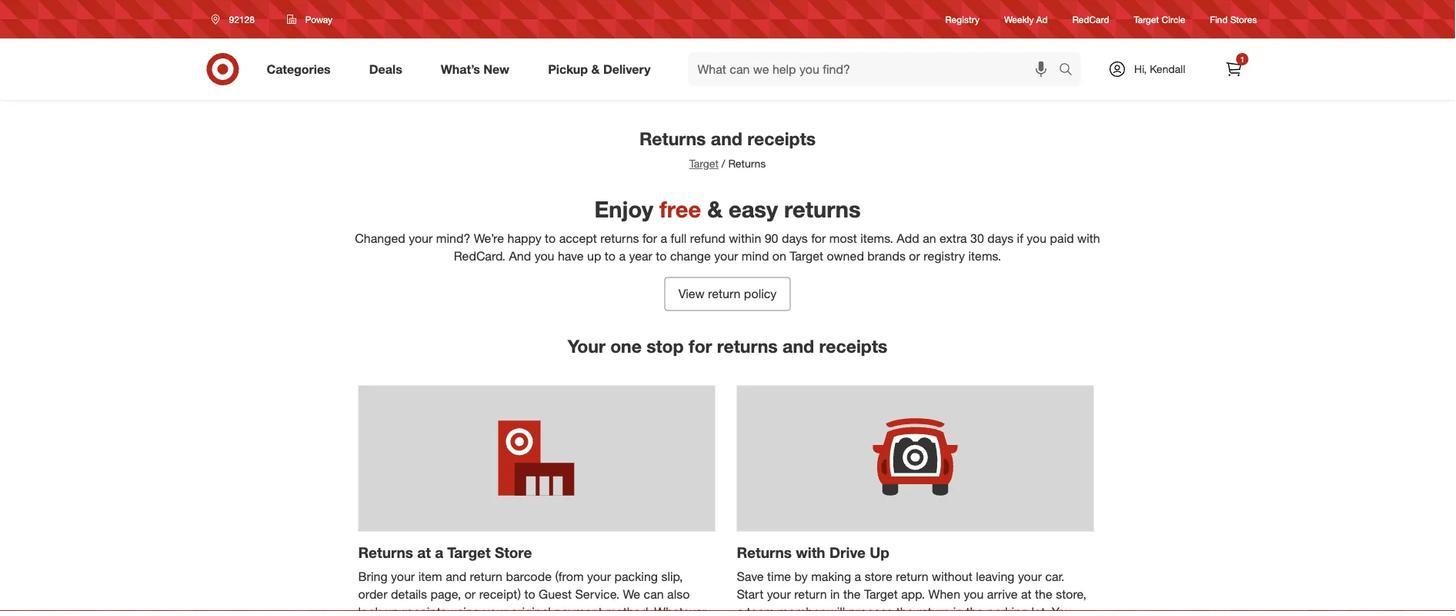 Task type: vqa. For each thing, say whether or not it's contained in the screenshot.
text box
no



Task type: locate. For each thing, give the bounding box(es) containing it.
an
[[923, 231, 937, 246]]

parking
[[987, 605, 1028, 612]]

2 days from the left
[[988, 231, 1014, 246]]

store
[[495, 544, 532, 562]]

2 horizontal spatial you
[[1027, 231, 1047, 246]]

your down time
[[767, 588, 791, 603]]

for right "stop"
[[689, 336, 712, 358]]

0 horizontal spatial with
[[796, 544, 826, 562]]

on
[[773, 249, 787, 264]]

weekly ad link
[[1005, 13, 1048, 26]]

1 vertical spatial &
[[708, 196, 723, 223]]

at up item on the left of page
[[417, 544, 431, 562]]

2 vertical spatial you
[[964, 588, 984, 603]]

to up original
[[525, 588, 535, 603]]

with up by
[[796, 544, 826, 562]]

0 horizontal spatial or
[[465, 588, 476, 603]]

team
[[747, 605, 775, 612]]

weekly ad
[[1005, 13, 1048, 25]]

returns with drive up
[[737, 544, 890, 562]]

view return policy link
[[665, 278, 791, 312]]

0 vertical spatial you
[[1027, 231, 1047, 246]]

1 vertical spatial and
[[783, 336, 815, 358]]

items. up brands
[[861, 231, 894, 246]]

1 horizontal spatial receipts
[[748, 128, 816, 149]]

view return policy
[[679, 287, 777, 302]]

without
[[932, 570, 973, 585]]

store
[[865, 570, 893, 585]]

target link
[[689, 157, 719, 170]]

receipt)
[[479, 588, 521, 603]]

0 vertical spatial receipts
[[748, 128, 816, 149]]

1 horizontal spatial at
[[1022, 588, 1032, 603]]

1 horizontal spatial in
[[953, 605, 963, 612]]

view
[[679, 287, 705, 302]]

1 vertical spatial with
[[796, 544, 826, 562]]

ad
[[1037, 13, 1048, 25]]

90
[[765, 231, 779, 246]]

and
[[509, 249, 531, 264]]

0 vertical spatial at
[[417, 544, 431, 562]]

easy
[[729, 196, 778, 223]]

look
[[358, 605, 382, 612]]

0 vertical spatial and
[[711, 128, 743, 149]]

2 horizontal spatial and
[[783, 336, 815, 358]]

receipts inside bring your item and return barcode (from your packing slip, order details page, or receipt) to guest service. we can also look up receipts using your original payment method. whatev
[[403, 605, 447, 612]]

returns up save
[[737, 544, 792, 562]]

returns
[[784, 196, 861, 223], [601, 231, 639, 246], [717, 336, 778, 358]]

receipts inside returns and receipts target / returns
[[748, 128, 816, 149]]

hi, kendall
[[1135, 62, 1186, 76]]

target
[[1134, 13, 1160, 25], [689, 157, 719, 170], [790, 249, 824, 264], [448, 544, 491, 562], [865, 588, 898, 603]]

will
[[828, 605, 845, 612]]

1 vertical spatial items.
[[969, 249, 1002, 264]]

& up refund at left
[[708, 196, 723, 223]]

to right happy
[[545, 231, 556, 246]]

0 horizontal spatial days
[[782, 231, 808, 246]]

your left car.
[[1018, 570, 1042, 585]]

and inside returns and receipts target / returns
[[711, 128, 743, 149]]

deals link
[[356, 52, 422, 86]]

1 horizontal spatial or
[[909, 249, 921, 264]]

bring
[[358, 570, 388, 585]]

2 horizontal spatial returns
[[784, 196, 861, 223]]

1
[[1241, 54, 1245, 64]]

returns up the year
[[601, 231, 639, 246]]

up down details
[[385, 605, 399, 612]]

returns up bring
[[358, 544, 413, 562]]

days right 90 on the top
[[782, 231, 808, 246]]

target circle
[[1134, 13, 1186, 25]]

item
[[418, 570, 442, 585]]

(from
[[555, 570, 584, 585]]

a left the store on the right bottom of page
[[855, 570, 862, 585]]

1 horizontal spatial items.
[[969, 249, 1002, 264]]

0 vertical spatial &
[[592, 62, 600, 77]]

returns down policy
[[717, 336, 778, 358]]

1 vertical spatial you
[[535, 249, 555, 264]]

0 vertical spatial returns
[[784, 196, 861, 223]]

or up using
[[465, 588, 476, 603]]

by
[[795, 570, 808, 585]]

1 vertical spatial or
[[465, 588, 476, 603]]

a
[[661, 231, 668, 246], [619, 249, 626, 264], [435, 544, 443, 562], [855, 570, 862, 585], [737, 605, 744, 612]]

0 vertical spatial up
[[587, 249, 602, 264]]

up right have
[[587, 249, 602, 264]]

with inside changed your mind? we're happy to accept returns for a full refund within 90 days for most items. add an extra 30 days if you paid with redcard. and you have up to a year to change your mind on target owned brands or registry items.
[[1078, 231, 1101, 246]]

0 vertical spatial items.
[[861, 231, 894, 246]]

service.
[[575, 588, 620, 603]]

0 horizontal spatial for
[[643, 231, 658, 246]]

1 vertical spatial up
[[385, 605, 399, 612]]

you
[[1027, 231, 1047, 246], [535, 249, 555, 264], [964, 588, 984, 603]]

0 horizontal spatial receipts
[[403, 605, 447, 612]]

1 horizontal spatial you
[[964, 588, 984, 603]]

& right pickup
[[592, 62, 600, 77]]

extra
[[940, 231, 967, 246]]

&
[[592, 62, 600, 77], [708, 196, 723, 223]]

at up lot.
[[1022, 588, 1032, 603]]

92128
[[229, 13, 255, 25]]

arrive
[[988, 588, 1018, 603]]

app.
[[902, 588, 925, 603]]

0 horizontal spatial at
[[417, 544, 431, 562]]

with right paid
[[1078, 231, 1101, 246]]

process
[[849, 605, 893, 612]]

0 horizontal spatial in
[[831, 588, 840, 603]]

changed
[[355, 231, 406, 246]]

1 horizontal spatial returns
[[717, 336, 778, 358]]

the up will on the right
[[844, 588, 861, 603]]

the
[[844, 588, 861, 603], [1035, 588, 1053, 603], [897, 605, 914, 612], [967, 605, 984, 612]]

items.
[[861, 231, 894, 246], [969, 249, 1002, 264]]

method.
[[606, 605, 651, 612]]

lot.
[[1032, 605, 1049, 612]]

returns inside changed your mind? we're happy to accept returns for a full refund within 90 days for most items. add an extra 30 days if you paid with redcard. and you have up to a year to change your mind on target owned brands or registry items.
[[601, 231, 639, 246]]

returns for at
[[358, 544, 413, 562]]

2 vertical spatial and
[[446, 570, 467, 585]]

target left /
[[689, 157, 719, 170]]

1 link
[[1217, 52, 1251, 86]]

0 vertical spatial with
[[1078, 231, 1101, 246]]

returns and receipts target / returns
[[640, 128, 816, 170]]

return up receipt)
[[470, 570, 503, 585]]

your one stop for returns and receipts
[[568, 336, 888, 358]]

what's new link
[[428, 52, 529, 86]]

0 vertical spatial or
[[909, 249, 921, 264]]

returns for with
[[737, 544, 792, 562]]

target right on
[[790, 249, 824, 264]]

have
[[558, 249, 584, 264]]

find stores
[[1211, 13, 1257, 25]]

registry
[[924, 249, 965, 264]]

refund
[[690, 231, 726, 246]]

2 horizontal spatial receipts
[[819, 336, 888, 358]]

1 horizontal spatial for
[[689, 336, 712, 358]]

return down when
[[917, 605, 950, 612]]

in down when
[[953, 605, 963, 612]]

2 vertical spatial receipts
[[403, 605, 447, 612]]

returns for enjoy free & easy returns
[[784, 196, 861, 223]]

kendall
[[1150, 62, 1186, 76]]

0 horizontal spatial up
[[385, 605, 399, 612]]

page,
[[431, 588, 461, 603]]

redcard link
[[1073, 13, 1110, 26]]

1 horizontal spatial and
[[711, 128, 743, 149]]

returns up most
[[784, 196, 861, 223]]

your up details
[[391, 570, 415, 585]]

0 horizontal spatial &
[[592, 62, 600, 77]]

stores
[[1231, 13, 1257, 25]]

target inside save time by making a store return without leaving your car. start your return in the target app. when you arrive at the store, a team member will process the return in the parking lot. y
[[865, 588, 898, 603]]

policy
[[744, 287, 777, 302]]

1 horizontal spatial with
[[1078, 231, 1101, 246]]

for up the year
[[643, 231, 658, 246]]

what's
[[441, 62, 480, 77]]

return right the 'view'
[[708, 287, 741, 302]]

you right "and"
[[535, 249, 555, 264]]

What can we help you find? suggestions appear below search field
[[689, 52, 1063, 86]]

or down add
[[909, 249, 921, 264]]

to
[[545, 231, 556, 246], [605, 249, 616, 264], [656, 249, 667, 264], [525, 588, 535, 603]]

1 vertical spatial returns
[[601, 231, 639, 246]]

0 horizontal spatial and
[[446, 570, 467, 585]]

days left if
[[988, 231, 1014, 246]]

for left most
[[812, 231, 826, 246]]

0 horizontal spatial returns
[[601, 231, 639, 246]]

car.
[[1046, 570, 1065, 585]]

1 vertical spatial receipts
[[819, 336, 888, 358]]

returns up the target link
[[640, 128, 706, 149]]

1 horizontal spatial &
[[708, 196, 723, 223]]

in up will on the right
[[831, 588, 840, 603]]

you right if
[[1027, 231, 1047, 246]]

returns for and
[[640, 128, 706, 149]]

bring your item and return barcode (from your packing slip, order details page, or receipt) to guest service. we can also look up receipts using your original payment method. whatev
[[358, 570, 707, 612]]

2 vertical spatial returns
[[717, 336, 778, 358]]

payment
[[554, 605, 603, 612]]

using
[[451, 605, 480, 612]]

1 vertical spatial at
[[1022, 588, 1032, 603]]

we're
[[474, 231, 504, 246]]

we
[[623, 588, 641, 603]]

slip,
[[662, 570, 683, 585]]

stop
[[647, 336, 684, 358]]

redcard.
[[454, 249, 506, 264]]

save time by making a store return without leaving your car. start your return in the target app. when you arrive at the store, a team member will process the return in the parking lot. y
[[737, 570, 1087, 612]]

you down leaving
[[964, 588, 984, 603]]

items. down 30
[[969, 249, 1002, 264]]

1 horizontal spatial days
[[988, 231, 1014, 246]]

1 horizontal spatial up
[[587, 249, 602, 264]]

0 horizontal spatial items.
[[861, 231, 894, 246]]

save
[[737, 570, 764, 585]]

you inside save time by making a store return without leaving your car. start your return in the target app. when you arrive at the store, a team member will process the return in the parking lot. y
[[964, 588, 984, 603]]

target up process
[[865, 588, 898, 603]]



Task type: describe. For each thing, give the bounding box(es) containing it.
what's new
[[441, 62, 510, 77]]

target left store
[[448, 544, 491, 562]]

guest
[[539, 588, 572, 603]]

member
[[778, 605, 825, 612]]

your down receipt)
[[484, 605, 508, 612]]

/
[[722, 157, 726, 170]]

paid
[[1050, 231, 1074, 246]]

free
[[660, 196, 701, 223]]

your left mind?
[[409, 231, 433, 246]]

year
[[629, 249, 653, 264]]

up inside changed your mind? we're happy to accept returns for a full refund within 90 days for most items. add an extra 30 days if you paid with redcard. and you have up to a year to change your mind on target owned brands or registry items.
[[587, 249, 602, 264]]

poway button
[[277, 5, 343, 33]]

pickup & delivery link
[[535, 52, 670, 86]]

0 vertical spatial in
[[831, 588, 840, 603]]

your up 'service.'
[[587, 570, 611, 585]]

your
[[568, 336, 606, 358]]

or inside bring your item and return barcode (from your packing slip, order details page, or receipt) to guest service. we can also look up receipts using your original payment method. whatev
[[465, 588, 476, 603]]

target inside changed your mind? we're happy to accept returns for a full refund within 90 days for most items. add an extra 30 days if you paid with redcard. and you have up to a year to change your mind on target owned brands or registry items.
[[790, 249, 824, 264]]

at inside save time by making a store return without leaving your car. start your return in the target app. when you arrive at the store, a team member will process the return in the parking lot. y
[[1022, 588, 1032, 603]]

within
[[729, 231, 762, 246]]

2 horizontal spatial for
[[812, 231, 826, 246]]

delivery
[[603, 62, 651, 77]]

weekly
[[1005, 13, 1034, 25]]

leaving
[[976, 570, 1015, 585]]

categories
[[267, 62, 331, 77]]

pickup
[[548, 62, 588, 77]]

target left circle
[[1134, 13, 1160, 25]]

categories link
[[254, 52, 350, 86]]

to left the year
[[605, 249, 616, 264]]

deals
[[369, 62, 402, 77]]

owned
[[827, 249, 864, 264]]

the up lot.
[[1035, 588, 1053, 603]]

enjoy
[[595, 196, 654, 223]]

and inside bring your item and return barcode (from your packing slip, order details page, or receipt) to guest service. we can also look up receipts using your original payment method. whatev
[[446, 570, 467, 585]]

0 horizontal spatial you
[[535, 249, 555, 264]]

a up item on the left of page
[[435, 544, 443, 562]]

can
[[644, 588, 664, 603]]

change
[[670, 249, 711, 264]]

return inside bring your item and return barcode (from your packing slip, order details page, or receipt) to guest service. we can also look up receipts using your original payment method. whatev
[[470, 570, 503, 585]]

mind?
[[436, 231, 471, 246]]

circle
[[1162, 13, 1186, 25]]

start
[[737, 588, 764, 603]]

or inside changed your mind? we're happy to accept returns for a full refund within 90 days for most items. add an extra 30 days if you paid with redcard. and you have up to a year to change your mind on target owned brands or registry items.
[[909, 249, 921, 264]]

making
[[811, 570, 852, 585]]

92128 button
[[201, 5, 271, 33]]

find stores link
[[1211, 13, 1257, 26]]

target inside returns and receipts target / returns
[[689, 157, 719, 170]]

the down app.
[[897, 605, 914, 612]]

registry link
[[946, 13, 980, 26]]

pickup & delivery
[[548, 62, 651, 77]]

accept
[[559, 231, 597, 246]]

1 vertical spatial in
[[953, 605, 963, 612]]

store,
[[1056, 588, 1087, 603]]

happy
[[508, 231, 542, 246]]

registry
[[946, 13, 980, 25]]

original
[[511, 605, 551, 612]]

up inside bring your item and return barcode (from your packing slip, order details page, or receipt) to guest service. we can also look up receipts using your original payment method. whatev
[[385, 605, 399, 612]]

returns right /
[[729, 157, 766, 170]]

1 days from the left
[[782, 231, 808, 246]]

full
[[671, 231, 687, 246]]

also
[[667, 588, 690, 603]]

30
[[971, 231, 984, 246]]

search
[[1052, 63, 1089, 78]]

changed your mind? we're happy to accept returns for a full refund within 90 days for most items. add an extra 30 days if you paid with redcard. and you have up to a year to change your mind on target owned brands or registry items.
[[355, 231, 1101, 264]]

hi,
[[1135, 62, 1147, 76]]

to right the year
[[656, 249, 667, 264]]

order
[[358, 588, 388, 603]]

your down refund at left
[[715, 249, 739, 264]]

barcode
[[506, 570, 552, 585]]

brands
[[868, 249, 906, 264]]

redcard
[[1073, 13, 1110, 25]]

find
[[1211, 13, 1228, 25]]

add
[[897, 231, 920, 246]]

search button
[[1052, 52, 1089, 89]]

up
[[870, 544, 890, 562]]

returns at a target store
[[358, 544, 532, 562]]

enjoy free & easy returns
[[595, 196, 861, 223]]

details
[[391, 588, 427, 603]]

to inside bring your item and return barcode (from your packing slip, order details page, or receipt) to guest service. we can also look up receipts using your original payment method. whatev
[[525, 588, 535, 603]]

packing
[[615, 570, 658, 585]]

returns for your one stop for returns and receipts
[[717, 336, 778, 358]]

a down the start
[[737, 605, 744, 612]]

poway
[[306, 13, 333, 25]]

a left full on the left top of page
[[661, 231, 668, 246]]

if
[[1017, 231, 1024, 246]]

the left the parking in the bottom of the page
[[967, 605, 984, 612]]

a left the year
[[619, 249, 626, 264]]

time
[[768, 570, 791, 585]]

drive
[[830, 544, 866, 562]]

return up app.
[[896, 570, 929, 585]]

return up member
[[795, 588, 827, 603]]

when
[[929, 588, 961, 603]]



